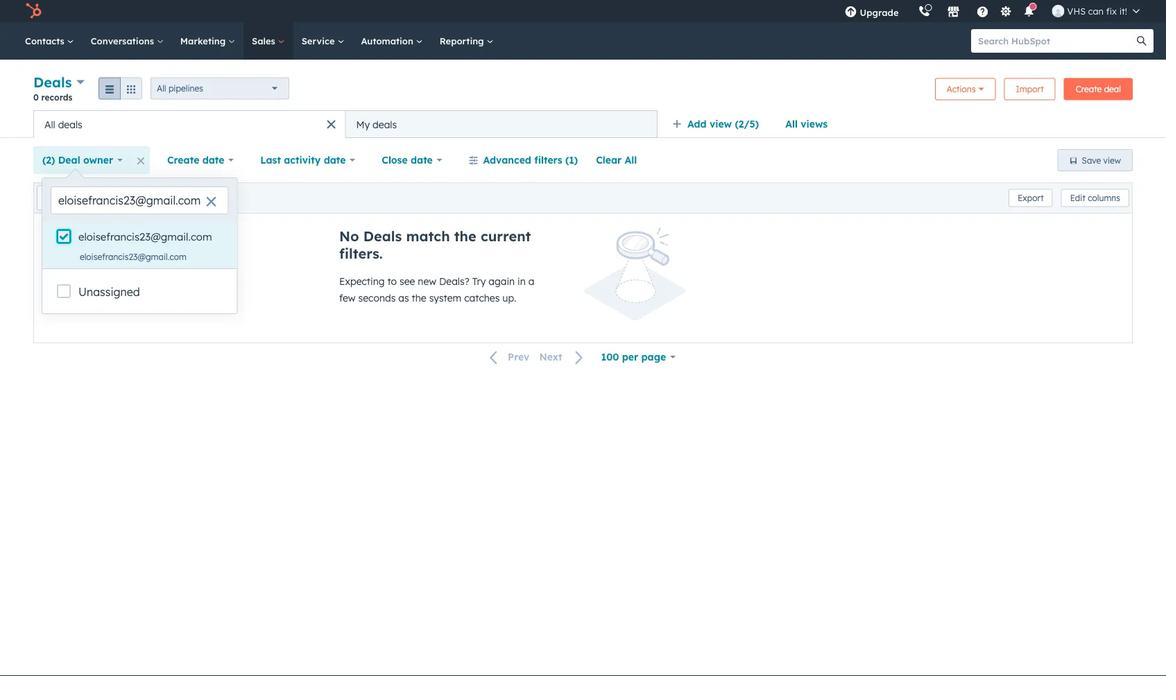 Task type: vqa. For each thing, say whether or not it's contained in the screenshot.
Actions
yes



Task type: locate. For each thing, give the bounding box(es) containing it.
deals for all deals
[[58, 118, 82, 130]]

1 vertical spatial view
[[1104, 155, 1121, 166]]

0 vertical spatial view
[[710, 118, 732, 130]]

date inside 'popup button'
[[411, 154, 433, 166]]

the right as
[[412, 292, 427, 304]]

1 deals from the left
[[58, 118, 82, 130]]

create inside popup button
[[167, 154, 199, 166]]

1 date from the left
[[202, 154, 224, 166]]

1 vertical spatial the
[[412, 292, 427, 304]]

last
[[260, 154, 281, 166]]

next button
[[535, 348, 592, 367]]

new
[[418, 276, 436, 288]]

0 horizontal spatial create
[[167, 154, 199, 166]]

service link
[[293, 22, 353, 60]]

filters.
[[339, 245, 383, 262]]

3 date from the left
[[411, 154, 433, 166]]

0 horizontal spatial view
[[710, 118, 732, 130]]

create for create date
[[167, 154, 199, 166]]

import button
[[1005, 78, 1056, 100]]

0 horizontal spatial deals
[[33, 74, 72, 91]]

0 vertical spatial deals
[[33, 74, 72, 91]]

current
[[481, 228, 531, 245]]

records
[[41, 92, 72, 102]]

create down all deals button
[[167, 154, 199, 166]]

all left pipelines
[[157, 83, 166, 94]]

all inside "popup button"
[[157, 83, 166, 94]]

the inside expecting to see new deals? try again in a few seconds as the system catches up.
[[412, 292, 427, 304]]

eloisefrancis23@gmail.com down search search box
[[78, 230, 212, 244]]

view for save
[[1104, 155, 1121, 166]]

date right 'close'
[[411, 154, 433, 166]]

eloisefrancis23@gmail.com list box
[[42, 223, 237, 269]]

2 horizontal spatial date
[[411, 154, 433, 166]]

1 vertical spatial create
[[167, 154, 199, 166]]

eloisefrancis23@gmail.com
[[78, 230, 212, 244], [80, 252, 187, 262]]

menu item
[[909, 0, 912, 22]]

calling icon button
[[913, 2, 937, 20]]

view right save
[[1104, 155, 1121, 166]]

add view (2/5) button
[[663, 110, 777, 138]]

notifications button
[[1018, 0, 1041, 22]]

marketing
[[180, 35, 228, 46]]

close
[[382, 154, 408, 166]]

my deals button
[[346, 110, 658, 138]]

marketplaces image
[[948, 6, 960, 19]]

date right activity
[[324, 154, 346, 166]]

all left views
[[786, 118, 798, 130]]

menu containing vhs can fix it!
[[835, 0, 1150, 22]]

1 horizontal spatial deals
[[373, 118, 397, 130]]

1 horizontal spatial view
[[1104, 155, 1121, 166]]

create left deal
[[1076, 84, 1102, 94]]

deals up the 0 records
[[33, 74, 72, 91]]

view inside button
[[1104, 155, 1121, 166]]

pagination navigation
[[482, 348, 592, 367]]

save view button
[[1058, 149, 1133, 171]]

again
[[489, 276, 515, 288]]

add view (2/5)
[[688, 118, 759, 130]]

the inside no deals match the current filters.
[[454, 228, 477, 245]]

upgrade image
[[845, 6, 857, 19]]

deals
[[58, 118, 82, 130], [373, 118, 397, 130]]

notifications image
[[1023, 6, 1036, 19]]

date up clear input icon
[[202, 154, 224, 166]]

deals inside button
[[58, 118, 82, 130]]

deals down the records
[[58, 118, 82, 130]]

all for all views
[[786, 118, 798, 130]]

(2) deal owner
[[42, 154, 113, 166]]

activity
[[284, 154, 321, 166]]

all pipelines
[[157, 83, 203, 94]]

advanced
[[483, 154, 532, 166]]

all inside button
[[44, 118, 55, 130]]

no
[[339, 228, 359, 245]]

(2/5)
[[735, 118, 759, 130]]

deals right no
[[364, 228, 402, 245]]

0 horizontal spatial date
[[202, 154, 224, 166]]

0 vertical spatial create
[[1076, 84, 1102, 94]]

the right match
[[454, 228, 477, 245]]

per
[[622, 351, 639, 363]]

date
[[202, 154, 224, 166], [324, 154, 346, 166], [411, 154, 433, 166]]

1 horizontal spatial deals
[[364, 228, 402, 245]]

1 horizontal spatial the
[[454, 228, 477, 245]]

all
[[157, 83, 166, 94], [786, 118, 798, 130], [44, 118, 55, 130], [625, 154, 637, 166]]

upgrade
[[860, 7, 899, 18]]

reporting
[[440, 35, 487, 46]]

edit columns button
[[1062, 189, 1130, 207]]

add
[[688, 118, 707, 130]]

eloisefrancis23@gmail.com up unassigned
[[80, 252, 187, 262]]

all down the 0 records
[[44, 118, 55, 130]]

deals inside 'button'
[[373, 118, 397, 130]]

last activity date button
[[251, 146, 364, 174]]

conversations link
[[82, 22, 172, 60]]

prev
[[508, 351, 530, 363]]

all right clear
[[625, 154, 637, 166]]

calling icon image
[[919, 5, 931, 18]]

deal
[[58, 154, 80, 166]]

1 vertical spatial deals
[[364, 228, 402, 245]]

all for all deals
[[44, 118, 55, 130]]

import
[[1016, 84, 1044, 94]]

group
[[99, 77, 142, 100]]

try
[[472, 276, 486, 288]]

deals right my
[[373, 118, 397, 130]]

all inside 'button'
[[625, 154, 637, 166]]

to
[[388, 276, 397, 288]]

create
[[1076, 84, 1102, 94], [167, 154, 199, 166]]

2 deals from the left
[[373, 118, 397, 130]]

0 horizontal spatial deals
[[58, 118, 82, 130]]

hubspot link
[[17, 3, 52, 19]]

in
[[518, 276, 526, 288]]

date for create date
[[202, 154, 224, 166]]

1 vertical spatial eloisefrancis23@gmail.com
[[80, 252, 187, 262]]

menu
[[835, 0, 1150, 22]]

0 horizontal spatial the
[[412, 292, 427, 304]]

marketing link
[[172, 22, 244, 60]]

create inside button
[[1076, 84, 1102, 94]]

create deal button
[[1064, 78, 1133, 100]]

view right "add"
[[710, 118, 732, 130]]

can
[[1089, 5, 1104, 17]]

pipelines
[[169, 83, 203, 94]]

0 vertical spatial the
[[454, 228, 477, 245]]

view inside popup button
[[710, 118, 732, 130]]

save
[[1082, 155, 1101, 166]]

create deal
[[1076, 84, 1121, 94]]

1 horizontal spatial create
[[1076, 84, 1102, 94]]

100
[[601, 351, 619, 363]]

settings image
[[1000, 6, 1013, 18]]

advanced filters (1) button
[[460, 146, 587, 174]]

1 horizontal spatial date
[[324, 154, 346, 166]]

deals
[[33, 74, 72, 91], [364, 228, 402, 245]]

date for close date
[[411, 154, 433, 166]]



Task type: describe. For each thing, give the bounding box(es) containing it.
create date
[[167, 154, 224, 166]]

my
[[356, 118, 370, 130]]

clear input image
[[206, 197, 217, 208]]

prev button
[[482, 348, 535, 367]]

it!
[[1120, 5, 1128, 17]]

deals inside popup button
[[33, 74, 72, 91]]

edit columns
[[1071, 193, 1121, 203]]

(2)
[[42, 154, 55, 166]]

(2) deal owner button
[[33, 146, 132, 174]]

hubspot image
[[25, 3, 42, 19]]

few
[[339, 292, 356, 304]]

deals for my deals
[[373, 118, 397, 130]]

all pipelines button
[[151, 77, 289, 100]]

view for add
[[710, 118, 732, 130]]

2 date from the left
[[324, 154, 346, 166]]

deals button
[[33, 72, 85, 92]]

see
[[400, 276, 415, 288]]

contacts
[[25, 35, 67, 46]]

search button
[[1130, 29, 1154, 53]]

system
[[429, 292, 462, 304]]

advanced filters (1)
[[483, 154, 578, 166]]

group inside deals banner
[[99, 77, 142, 100]]

owner
[[83, 154, 113, 166]]

(1)
[[566, 154, 578, 166]]

actions
[[947, 84, 976, 94]]

Search name or description search field
[[37, 186, 201, 211]]

create for create deal
[[1076, 84, 1102, 94]]

automation link
[[353, 22, 431, 60]]

export
[[1018, 193, 1044, 203]]

all deals button
[[33, 110, 346, 138]]

help button
[[971, 0, 995, 22]]

all views
[[786, 118, 828, 130]]

filters
[[534, 154, 563, 166]]

match
[[406, 228, 450, 245]]

actions button
[[935, 78, 996, 100]]

automation
[[361, 35, 416, 46]]

up.
[[503, 292, 517, 304]]

close date button
[[373, 146, 451, 174]]

views
[[801, 118, 828, 130]]

deals banner
[[33, 72, 1133, 110]]

my deals
[[356, 118, 397, 130]]

help image
[[977, 6, 989, 19]]

clear all button
[[587, 146, 646, 174]]

save view
[[1082, 155, 1121, 166]]

sales
[[252, 35, 278, 46]]

expecting
[[339, 276, 385, 288]]

service
[[302, 35, 338, 46]]

all for all pipelines
[[157, 83, 166, 94]]

clear
[[596, 154, 622, 166]]

marketplaces button
[[939, 0, 968, 22]]

vhs
[[1068, 5, 1086, 17]]

a
[[529, 276, 535, 288]]

Search search field
[[51, 187, 229, 214]]

sales link
[[244, 22, 293, 60]]

search image
[[1137, 36, 1147, 46]]

terry turtle image
[[1052, 5, 1065, 17]]

create date button
[[158, 146, 243, 174]]

catches
[[464, 292, 500, 304]]

0
[[33, 92, 39, 102]]

edit
[[1071, 193, 1086, 203]]

all deals
[[44, 118, 82, 130]]

vhs can fix it!
[[1068, 5, 1128, 17]]

0 records
[[33, 92, 72, 102]]

clear all
[[596, 154, 637, 166]]

deals?
[[439, 276, 470, 288]]

reporting link
[[431, 22, 502, 60]]

close date
[[382, 154, 433, 166]]

no deals match the current filters.
[[339, 228, 531, 262]]

expecting to see new deals? try again in a few seconds as the system catches up.
[[339, 276, 535, 304]]

export button
[[1009, 189, 1053, 207]]

conversations
[[91, 35, 157, 46]]

last activity date
[[260, 154, 346, 166]]

unassigned
[[78, 285, 140, 299]]

all views link
[[777, 110, 837, 138]]

deals inside no deals match the current filters.
[[364, 228, 402, 245]]

next
[[539, 351, 563, 363]]

Search HubSpot search field
[[972, 29, 1142, 53]]

fix
[[1107, 5, 1117, 17]]

settings link
[[998, 4, 1015, 18]]

0 vertical spatial eloisefrancis23@gmail.com
[[78, 230, 212, 244]]

columns
[[1088, 193, 1121, 203]]

vhs can fix it! button
[[1044, 0, 1149, 22]]

page
[[642, 351, 666, 363]]

as
[[399, 292, 409, 304]]

contacts link
[[17, 22, 82, 60]]



